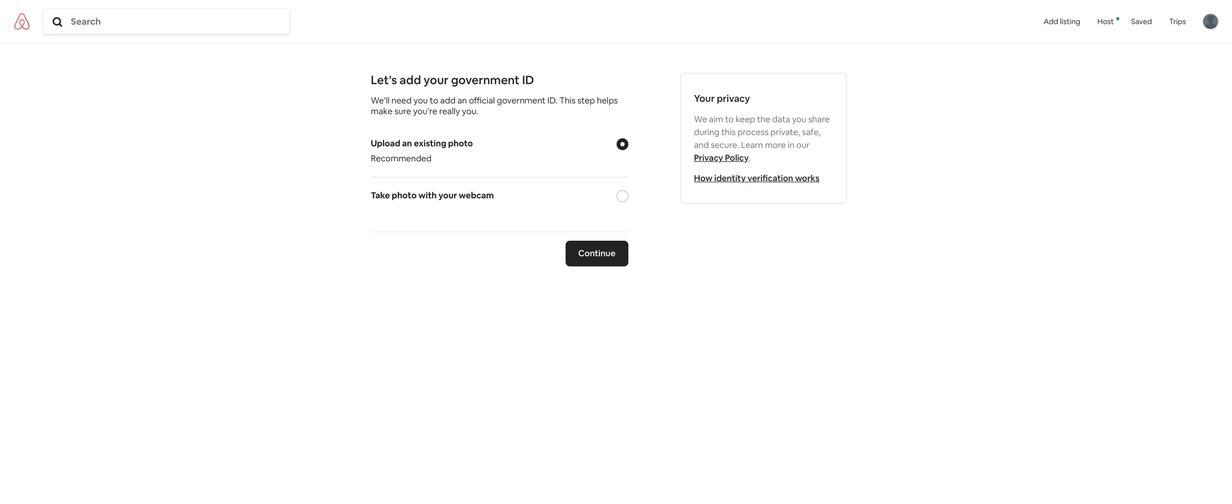 Task type: locate. For each thing, give the bounding box(es) containing it.
1 horizontal spatial photo
[[448, 138, 473, 149]]

0 vertical spatial add
[[400, 72, 421, 88]]

webcam
[[459, 190, 494, 201]]

take
[[371, 190, 390, 201]]

0 horizontal spatial add
[[400, 72, 421, 88]]

to left "really"
[[430, 95, 439, 106]]

trips
[[1170, 17, 1187, 27]]

your privacy
[[694, 92, 750, 105]]

0 vertical spatial an
[[458, 95, 467, 106]]

upload an existing photo recommended
[[371, 138, 473, 164]]

government inside we'll need you to add an official government id. this step helps make sure you're really you.
[[497, 95, 546, 106]]

add up need
[[400, 72, 421, 88]]

with
[[419, 190, 437, 201]]

you right need
[[414, 95, 428, 106]]

add down the let's add your government id
[[440, 95, 456, 106]]

add
[[400, 72, 421, 88], [440, 95, 456, 106]]

privacy
[[694, 152, 724, 164]]

saved link
[[1123, 0, 1161, 43]]

id
[[522, 72, 534, 88]]

to
[[430, 95, 439, 106], [726, 114, 734, 125]]

1 vertical spatial government
[[497, 95, 546, 106]]

listing
[[1061, 17, 1081, 27]]

photo right existing at top
[[448, 138, 473, 149]]

host
[[1098, 17, 1115, 27]]

0 horizontal spatial photo
[[392, 190, 417, 201]]

0 horizontal spatial you
[[414, 95, 428, 106]]

sure
[[395, 106, 411, 117]]

government
[[451, 72, 520, 88], [497, 95, 546, 106]]

add listing link
[[1036, 0, 1090, 43]]

privacy
[[717, 92, 750, 105]]

existing
[[414, 138, 447, 149]]

more
[[765, 140, 786, 151]]

government up official
[[451, 72, 520, 88]]

we'll need you to add an official government id. this step helps make sure you're really you.
[[371, 95, 618, 117]]

id.
[[548, 95, 558, 106]]

identity
[[715, 173, 746, 184]]

1 vertical spatial you
[[793, 114, 807, 125]]

how identity verification works button
[[694, 173, 820, 184]]

0 horizontal spatial an
[[402, 138, 412, 149]]

None search field
[[43, 16, 289, 27]]

1 horizontal spatial to
[[726, 114, 734, 125]]

you
[[414, 95, 428, 106], [793, 114, 807, 125]]

process
[[738, 127, 769, 138]]

0 vertical spatial your
[[424, 72, 449, 88]]

this
[[722, 127, 736, 138]]

policy
[[725, 152, 749, 164]]

your up you're
[[424, 72, 449, 88]]

1 vertical spatial to
[[726, 114, 734, 125]]

to up this
[[726, 114, 734, 125]]

1 horizontal spatial add
[[440, 95, 456, 106]]

you up "safe,"
[[793, 114, 807, 125]]

recommended
[[371, 153, 432, 164]]

during
[[694, 127, 720, 138]]

helps
[[597, 95, 618, 106]]

an left official
[[458, 95, 467, 106]]

your
[[424, 72, 449, 88], [439, 190, 457, 201]]

we'll
[[371, 95, 390, 106]]

photo
[[448, 138, 473, 149], [392, 190, 417, 201]]

how identity verification works
[[694, 173, 820, 184]]

works
[[796, 173, 820, 184]]

add listing
[[1044, 17, 1081, 27]]

in
[[788, 140, 795, 151]]

0 vertical spatial to
[[430, 95, 439, 106]]

1 horizontal spatial an
[[458, 95, 467, 106]]

1 horizontal spatial you
[[793, 114, 807, 125]]

add
[[1044, 17, 1059, 27]]

1 vertical spatial photo
[[392, 190, 417, 201]]

to inside we'll need you to add an official government id. this step helps make sure you're really you.
[[430, 95, 439, 106]]

Search text field
[[71, 16, 287, 27]]

you inside we aim to keep the data you share during this process private, safe, and secure. learn more in our privacy policy .
[[793, 114, 807, 125]]

trips link
[[1161, 0, 1195, 43]]

and
[[694, 140, 709, 151]]

learn
[[741, 140, 764, 151]]

photo left with
[[392, 190, 417, 201]]

the
[[757, 114, 771, 125]]

0 vertical spatial you
[[414, 95, 428, 106]]

government down id
[[497, 95, 546, 106]]

privacy policy link
[[694, 152, 749, 164]]

None radio
[[617, 139, 629, 150]]

secure.
[[711, 140, 740, 151]]

1 vertical spatial an
[[402, 138, 412, 149]]

an up recommended
[[402, 138, 412, 149]]

you're
[[413, 106, 438, 117]]

1 vertical spatial add
[[440, 95, 456, 106]]

0 horizontal spatial to
[[430, 95, 439, 106]]

your right with
[[439, 190, 457, 201]]

0 vertical spatial photo
[[448, 138, 473, 149]]

add inside we'll need you to add an official government id. this step helps make sure you're really you.
[[440, 95, 456, 106]]

an
[[458, 95, 467, 106], [402, 138, 412, 149]]

share
[[809, 114, 830, 125]]



Task type: vqa. For each thing, say whether or not it's contained in the screenshot.
Map
no



Task type: describe. For each thing, give the bounding box(es) containing it.
you inside we'll need you to add an official government id. this step helps make sure you're really you.
[[414, 95, 428, 106]]

this
[[560, 95, 576, 106]]

keep
[[736, 114, 756, 125]]

.
[[749, 152, 751, 164]]

we aim to keep the data you share during this process private, safe, and secure. learn more in our privacy policy .
[[694, 114, 830, 164]]

photo inside upload an existing photo recommended
[[448, 138, 473, 149]]

private,
[[771, 127, 801, 138]]

greg's account image
[[1204, 14, 1219, 29]]

upload
[[371, 138, 401, 149]]

let's add your government id
[[371, 72, 534, 88]]

our
[[797, 140, 810, 151]]

to inside we aim to keep the data you share during this process private, safe, and secure. learn more in our privacy policy .
[[726, 114, 734, 125]]

your
[[694, 92, 715, 105]]

aim
[[709, 114, 724, 125]]

step
[[578, 95, 595, 106]]

an inside we'll need you to add an official government id. this step helps make sure you're really you.
[[458, 95, 467, 106]]

continue
[[579, 248, 616, 259]]

saved
[[1132, 17, 1153, 27]]

Take photo with your webcam radio
[[617, 191, 629, 202]]

how
[[694, 173, 713, 184]]

, has notifications image
[[1117, 17, 1120, 20]]

official
[[469, 95, 495, 106]]

verification
[[748, 173, 794, 184]]

really
[[439, 106, 460, 117]]

continue button
[[566, 241, 629, 267]]

take photo with your webcam
[[371, 190, 494, 201]]

safe,
[[803, 127, 821, 138]]

data
[[773, 114, 791, 125]]

host button
[[1090, 0, 1123, 43]]

make
[[371, 106, 393, 117]]

we
[[694, 114, 708, 125]]

you.
[[462, 106, 479, 117]]

need
[[392, 95, 412, 106]]

1 vertical spatial your
[[439, 190, 457, 201]]

0 vertical spatial government
[[451, 72, 520, 88]]

an inside upload an existing photo recommended
[[402, 138, 412, 149]]

let's
[[371, 72, 397, 88]]



